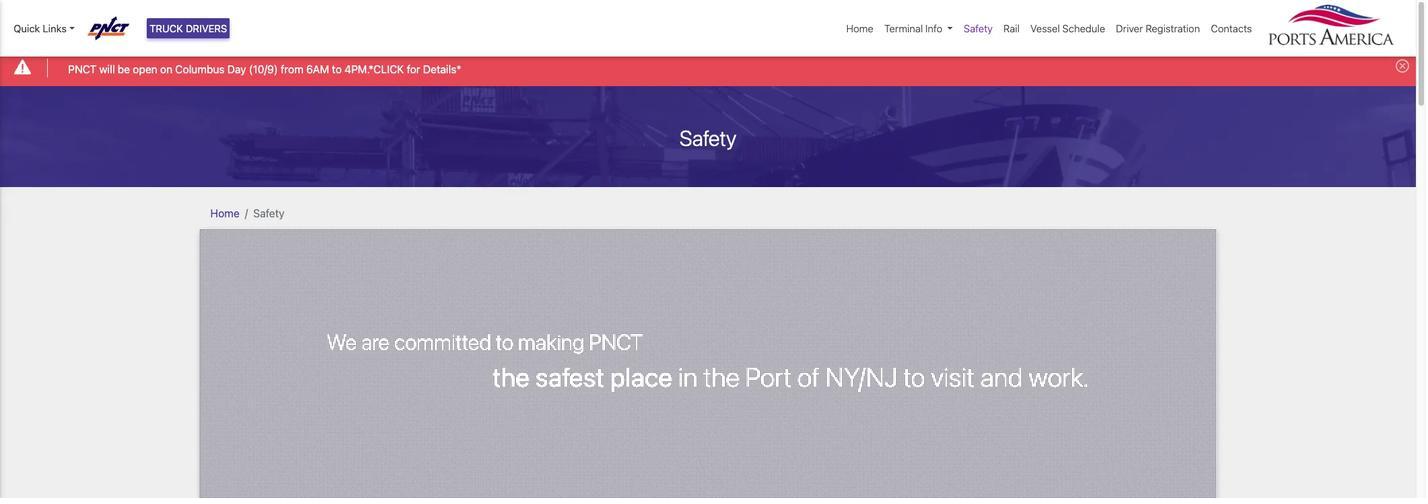 Task type: locate. For each thing, give the bounding box(es) containing it.
open
[[133, 63, 157, 75]]

on
[[160, 63, 173, 75]]

work.
[[1029, 361, 1090, 393]]

home link
[[841, 15, 879, 41], [211, 207, 240, 219]]

to right '6am' at the top of page
[[332, 63, 342, 75]]

0 horizontal spatial to
[[332, 63, 342, 75]]

6am
[[306, 63, 329, 75]]

terminal info
[[885, 22, 943, 34]]

pnct up "place"
[[589, 330, 643, 355]]

quick links
[[13, 22, 67, 34]]

rail
[[1004, 22, 1020, 34]]

1 horizontal spatial to
[[496, 330, 514, 355]]

terminal info link
[[879, 15, 959, 41]]

details*
[[423, 63, 462, 75]]

drivers
[[186, 22, 227, 34]]

0 vertical spatial to
[[332, 63, 342, 75]]

1 horizontal spatial safety
[[680, 125, 737, 151]]

0 vertical spatial home
[[847, 22, 874, 34]]

0 vertical spatial home link
[[841, 15, 879, 41]]

2 horizontal spatial to
[[904, 361, 926, 393]]

terminal
[[885, 22, 923, 34]]

vessel
[[1031, 22, 1060, 34]]

vessel schedule link
[[1025, 15, 1111, 41]]

driver
[[1116, 22, 1144, 34]]

rail link
[[999, 15, 1025, 41]]

2 vertical spatial safety
[[253, 207, 285, 219]]

port
[[746, 361, 792, 393]]

quick
[[13, 22, 40, 34]]

0 horizontal spatial safety
[[253, 207, 285, 219]]

registration
[[1146, 22, 1201, 34]]

the down making
[[493, 361, 530, 393]]

1 horizontal spatial home
[[847, 22, 874, 34]]

be
[[118, 63, 130, 75]]

the right in
[[704, 361, 740, 393]]

2 vertical spatial to
[[904, 361, 926, 393]]

driver registration link
[[1111, 15, 1206, 41]]

1 vertical spatial to
[[496, 330, 514, 355]]

1 horizontal spatial pnct
[[589, 330, 643, 355]]

pnct left will
[[68, 63, 96, 75]]

safest
[[536, 361, 605, 393]]

0 horizontal spatial home link
[[211, 207, 240, 219]]

truck
[[150, 22, 183, 34]]

2 horizontal spatial safety
[[964, 22, 993, 34]]

0 vertical spatial pnct
[[68, 63, 96, 75]]

are
[[361, 330, 390, 355]]

safety link
[[959, 15, 999, 41]]

ny/nj
[[826, 361, 898, 393]]

0 horizontal spatial pnct
[[68, 63, 96, 75]]

home
[[847, 22, 874, 34], [211, 207, 240, 219]]

to left visit
[[904, 361, 926, 393]]

making
[[518, 330, 585, 355]]

of
[[798, 361, 820, 393]]

0 horizontal spatial the
[[493, 361, 530, 393]]

0 horizontal spatial home
[[211, 207, 240, 219]]

1 horizontal spatial the
[[704, 361, 740, 393]]

1 horizontal spatial home link
[[841, 15, 879, 41]]

place
[[610, 361, 673, 393]]

columbus
[[175, 63, 225, 75]]

and
[[981, 361, 1023, 393]]

safety
[[964, 22, 993, 34], [680, 125, 737, 151], [253, 207, 285, 219]]

1 vertical spatial safety
[[680, 125, 737, 151]]

pnct
[[68, 63, 96, 75], [589, 330, 643, 355]]

to left making
[[496, 330, 514, 355]]

the
[[493, 361, 530, 393], [704, 361, 740, 393]]

1 vertical spatial pnct
[[589, 330, 643, 355]]

4pm.*click
[[345, 63, 404, 75]]

contacts
[[1211, 22, 1253, 34]]

to
[[332, 63, 342, 75], [496, 330, 514, 355], [904, 361, 926, 393]]



Task type: vqa. For each thing, say whether or not it's contained in the screenshot.
Details*
yes



Task type: describe. For each thing, give the bounding box(es) containing it.
0 vertical spatial safety
[[964, 22, 993, 34]]

we
[[327, 330, 357, 355]]

1 vertical spatial home
[[211, 207, 240, 219]]

from
[[281, 63, 304, 75]]

pnct inside 'alert'
[[68, 63, 96, 75]]

visit
[[931, 361, 975, 393]]

quick links link
[[13, 21, 75, 36]]

vessel schedule
[[1031, 22, 1106, 34]]

info
[[926, 22, 943, 34]]

truck drivers
[[150, 22, 227, 34]]

1 the from the left
[[493, 361, 530, 393]]

contacts link
[[1206, 15, 1258, 41]]

pnct inside we are committed to making pnct the safest place in the port of ny/nj to visit and work.
[[589, 330, 643, 355]]

day
[[227, 63, 246, 75]]

(10/9)
[[249, 63, 278, 75]]

links
[[43, 22, 67, 34]]

pnct will be open on columbus day (10/9) from 6am to 4pm.*click for details*
[[68, 63, 462, 75]]

pnct will be open on columbus day (10/9) from 6am to 4pm.*click for details* link
[[68, 61, 462, 77]]

in
[[679, 361, 698, 393]]

for
[[407, 63, 420, 75]]

will
[[99, 63, 115, 75]]

we are committed to making pnct the safest place in the port of ny/nj to visit and work.
[[327, 330, 1090, 393]]

driver registration
[[1116, 22, 1201, 34]]

close image
[[1396, 59, 1410, 73]]

1 vertical spatial home link
[[211, 207, 240, 219]]

truck drivers link
[[147, 18, 230, 39]]

2 the from the left
[[704, 361, 740, 393]]

schedule
[[1063, 22, 1106, 34]]

committed
[[394, 330, 492, 355]]

to inside 'alert'
[[332, 63, 342, 75]]

pnct will be open on columbus day (10/9) from 6am to 4pm.*click for details* alert
[[0, 50, 1417, 86]]



